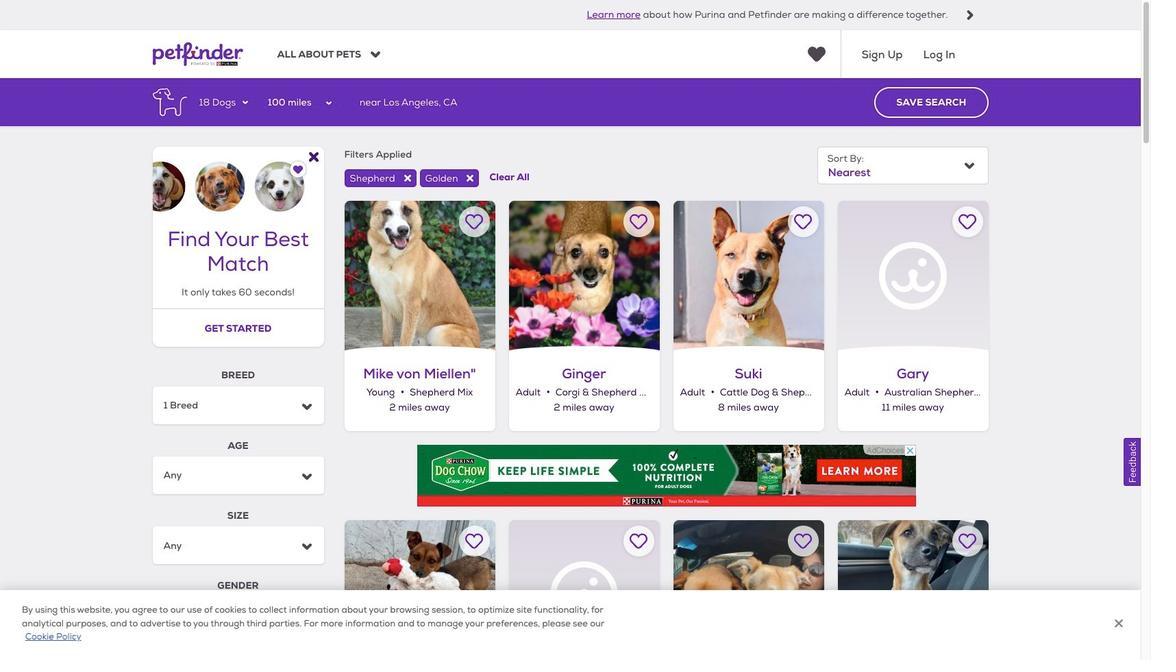 Task type: vqa. For each thing, say whether or not it's contained in the screenshot.
Enter City, State, or ZIP text box
no



Task type: locate. For each thing, give the bounding box(es) containing it.
mozart, adoptable dog, puppy male pit bull terrier & shepherd mix, 16 miles away. image
[[838, 520, 989, 660]]

petfinder home image
[[153, 30, 243, 78]]

main content
[[0, 78, 1142, 660]]

potential dog matches image
[[153, 147, 324, 212]]

mike von miellen", adoptable dog, young male shepherd mix, 2 miles away. image
[[345, 201, 495, 352]]

advertisement element
[[417, 445, 916, 506]]

chloe & sally cloud sisters, adoptable dog, young female labrador retriever & shepherd mix, 15 miles away. image
[[509, 520, 660, 660]]



Task type: describe. For each thing, give the bounding box(es) containing it.
tango & cash, adoptable dog, young male labrador retriever & shepherd mix, 15 miles away. image
[[674, 520, 824, 660]]

privacy alert dialog
[[0, 591, 1142, 660]]

pixie, adoptable dog, young female shepherd & pointer mix, 14 miles away. image
[[345, 520, 495, 660]]

ginger, adoptable dog, adult female corgi & shepherd mix, 2 miles away. image
[[509, 201, 660, 352]]

suki, adoptable dog, adult female cattle dog & shepherd mix, 8 miles away. image
[[674, 201, 824, 352]]



